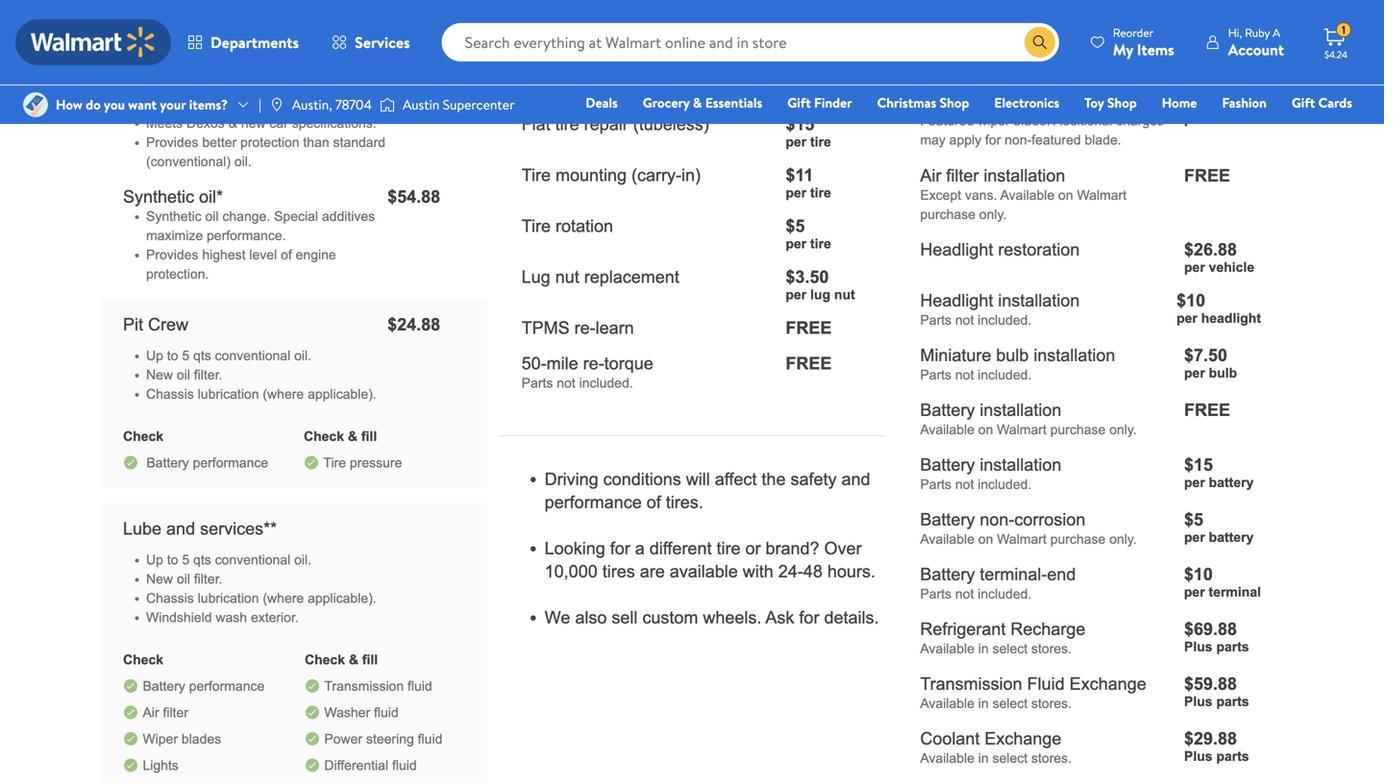 Task type: vqa. For each thing, say whether or not it's contained in the screenshot.
the prior
no



Task type: describe. For each thing, give the bounding box(es) containing it.
christmas
[[878, 93, 937, 112]]

search icon image
[[1033, 35, 1048, 50]]

gift finder
[[788, 93, 853, 112]]

gift for cards
[[1292, 93, 1316, 112]]

a
[[1274, 25, 1281, 41]]

do
[[86, 95, 101, 114]]

electronics
[[995, 93, 1060, 112]]

walmart+ link
[[1287, 119, 1362, 140]]

fashion
[[1223, 93, 1267, 112]]

$4.24
[[1325, 48, 1348, 61]]

services
[[355, 32, 410, 53]]

austin supercenter
[[403, 95, 515, 114]]

supercenter
[[443, 95, 515, 114]]

essentials
[[706, 93, 763, 112]]

departments
[[211, 32, 299, 53]]

debit
[[1238, 120, 1271, 139]]

reorder
[[1114, 25, 1154, 41]]

austin, 78704
[[292, 95, 372, 114]]

account
[[1229, 39, 1285, 60]]

gift cards registry
[[1132, 93, 1353, 139]]

electronics link
[[986, 92, 1069, 113]]

hi, ruby a account
[[1229, 25, 1285, 60]]

registry link
[[1123, 119, 1189, 140]]

austin,
[[292, 95, 332, 114]]

registry
[[1132, 120, 1181, 139]]

your
[[160, 95, 186, 114]]

toy
[[1085, 93, 1105, 112]]

cards
[[1319, 93, 1353, 112]]

fashion link
[[1214, 92, 1276, 113]]

78704
[[336, 95, 372, 114]]

want
[[128, 95, 157, 114]]

1
[[1343, 22, 1347, 38]]

toy shop
[[1085, 93, 1138, 112]]

home
[[1163, 93, 1198, 112]]

grocery
[[643, 93, 690, 112]]

christmas shop
[[878, 93, 970, 112]]

 image for austin, 78704
[[269, 97, 285, 113]]

departments button
[[171, 19, 316, 65]]

finder
[[815, 93, 853, 112]]

deals link
[[577, 92, 627, 113]]



Task type: locate. For each thing, give the bounding box(es) containing it.
gift for finder
[[788, 93, 811, 112]]

reorder my items
[[1114, 25, 1175, 60]]

gift left cards
[[1292, 93, 1316, 112]]

toy shop link
[[1077, 92, 1146, 113]]

 image right |
[[269, 97, 285, 113]]

gift inside gift cards registry
[[1292, 93, 1316, 112]]

1 shop from the left
[[940, 93, 970, 112]]

items?
[[189, 95, 228, 114]]

1 horizontal spatial  image
[[380, 95, 395, 114]]

shop for toy shop
[[1108, 93, 1138, 112]]

ruby
[[1246, 25, 1271, 41]]

gift finder link
[[779, 92, 861, 113]]

gift left finder
[[788, 93, 811, 112]]

2 gift from the left
[[1292, 93, 1316, 112]]

1 horizontal spatial shop
[[1108, 93, 1138, 112]]

how do you want your items?
[[56, 95, 228, 114]]

0 horizontal spatial shop
[[940, 93, 970, 112]]

2 shop from the left
[[1108, 93, 1138, 112]]

|
[[259, 95, 261, 114]]

 image for austin supercenter
[[380, 95, 395, 114]]

services button
[[316, 19, 427, 65]]

shop right christmas
[[940, 93, 970, 112]]

grocery & essentials
[[643, 93, 763, 112]]

austin
[[403, 95, 440, 114]]

my
[[1114, 39, 1134, 60]]

Search search field
[[442, 23, 1060, 62]]

0 horizontal spatial  image
[[269, 97, 285, 113]]

one debit link
[[1197, 119, 1279, 140]]

deals
[[586, 93, 618, 112]]

shop right the toy
[[1108, 93, 1138, 112]]

items
[[1138, 39, 1175, 60]]

 image
[[23, 92, 48, 117]]

gift cards link
[[1284, 92, 1362, 113]]

0 horizontal spatial gift
[[788, 93, 811, 112]]

one debit
[[1206, 120, 1271, 139]]

 image
[[380, 95, 395, 114], [269, 97, 285, 113]]

gift
[[788, 93, 811, 112], [1292, 93, 1316, 112]]

home link
[[1154, 92, 1207, 113]]

&
[[693, 93, 702, 112]]

how
[[56, 95, 83, 114]]

grocery & essentials link
[[635, 92, 772, 113]]

one
[[1206, 120, 1235, 139]]

 image right 78704
[[380, 95, 395, 114]]

hi,
[[1229, 25, 1243, 41]]

christmas shop link
[[869, 92, 979, 113]]

you
[[104, 95, 125, 114]]

1 horizontal spatial gift
[[1292, 93, 1316, 112]]

walmart image
[[31, 27, 156, 58]]

Walmart Site-Wide search field
[[442, 23, 1060, 62]]

shop for christmas shop
[[940, 93, 970, 112]]

shop
[[940, 93, 970, 112], [1108, 93, 1138, 112]]

1 gift from the left
[[788, 93, 811, 112]]

walmart+
[[1296, 120, 1353, 139]]



